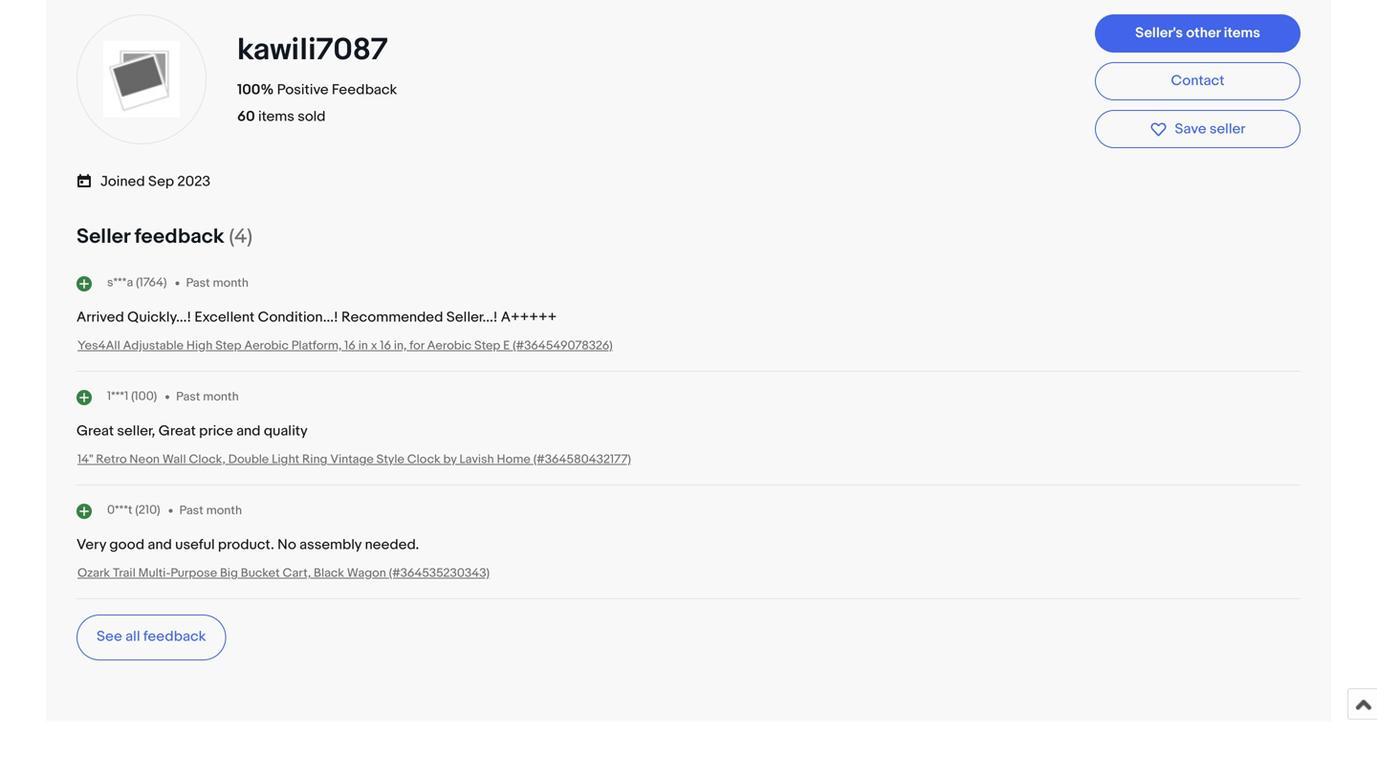 Task type: vqa. For each thing, say whether or not it's contained in the screenshot.
"Seller's other items" on the right of page
yes



Task type: describe. For each thing, give the bounding box(es) containing it.
very good and useful product. no assembly needed.
[[77, 537, 419, 554]]

wall
[[162, 453, 186, 468]]

arrived quickly...! excellent condition...! recommended seller...! a+++++
[[77, 309, 557, 326]]

x
[[371, 339, 377, 354]]

very
[[77, 537, 106, 554]]

past month for price
[[176, 390, 239, 405]]

useful
[[175, 537, 215, 554]]

assembly
[[300, 537, 362, 554]]

100%
[[237, 81, 274, 99]]

trail
[[113, 567, 136, 581]]

ring
[[302, 453, 328, 468]]

60 items sold
[[237, 108, 326, 125]]

past for great
[[176, 390, 200, 405]]

sold
[[298, 108, 326, 125]]

ozark trail multi-purpose big bucket cart, black wagon (#364535230343) link
[[77, 567, 490, 581]]

no
[[278, 537, 296, 554]]

light
[[272, 453, 300, 468]]

purpose
[[171, 567, 217, 581]]

past for excellent
[[186, 276, 210, 291]]

text__icon wrapper image
[[77, 171, 100, 190]]

needed.
[[365, 537, 419, 554]]

multi-
[[138, 567, 171, 581]]

excellent
[[195, 309, 255, 326]]

vintage
[[330, 453, 374, 468]]

2 step from the left
[[475, 339, 501, 354]]

0 horizontal spatial and
[[148, 537, 172, 554]]

s***a (1764)
[[107, 276, 167, 290]]

condition...!
[[258, 309, 338, 326]]

seller
[[77, 224, 130, 249]]

1 aerobic from the left
[[244, 339, 289, 354]]

big
[[220, 567, 238, 581]]

sep
[[148, 173, 174, 191]]

adjustable
[[123, 339, 184, 354]]

s***a
[[107, 276, 133, 290]]

0***t (210)
[[107, 503, 160, 518]]

black
[[314, 567, 344, 581]]

style
[[377, 453, 405, 468]]

lavish
[[460, 453, 494, 468]]

2 great from the left
[[159, 423, 196, 440]]

month for price
[[203, 390, 239, 405]]

save seller button
[[1095, 110, 1301, 148]]

contact link
[[1095, 62, 1301, 100]]

seller...!
[[447, 309, 498, 326]]

14"
[[77, 453, 93, 468]]

clock
[[407, 453, 441, 468]]

kawili7087 link
[[237, 32, 395, 69]]

joined sep 2023
[[100, 173, 211, 191]]

by
[[443, 453, 457, 468]]

feedback
[[332, 81, 397, 99]]

kawili7087 image
[[103, 41, 180, 118]]

0 vertical spatial and
[[236, 423, 261, 440]]

cart,
[[283, 567, 311, 581]]

1 great from the left
[[77, 423, 114, 440]]

(#364535230343)
[[389, 567, 490, 581]]

a+++++
[[501, 309, 557, 326]]

60
[[237, 108, 255, 125]]

month for condition...!
[[213, 276, 249, 291]]

product.
[[218, 537, 274, 554]]

feedback inside 'link'
[[143, 629, 206, 646]]

price
[[199, 423, 233, 440]]

neon
[[130, 453, 160, 468]]

contact
[[1172, 72, 1225, 89]]

e
[[503, 339, 510, 354]]

save seller
[[1175, 120, 1246, 138]]

seller feedback (4)
[[77, 224, 253, 249]]

great seller, great price and quality
[[77, 423, 308, 440]]



Task type: locate. For each thing, give the bounding box(es) containing it.
great up wall
[[159, 423, 196, 440]]

seller's other items link
[[1095, 14, 1301, 53]]

2 vertical spatial past
[[179, 504, 204, 518]]

seller
[[1210, 120, 1246, 138]]

see all feedback
[[97, 629, 206, 646]]

home
[[497, 453, 531, 468]]

ozark trail multi-purpose big bucket cart, black wagon (#364535230343)
[[77, 567, 490, 581]]

month
[[213, 276, 249, 291], [203, 390, 239, 405], [206, 504, 242, 518]]

good
[[109, 537, 144, 554]]

2 16 from the left
[[380, 339, 391, 354]]

positive
[[277, 81, 329, 99]]

month up excellent
[[213, 276, 249, 291]]

items right 60
[[258, 108, 295, 125]]

past for and
[[179, 504, 204, 518]]

1 step from the left
[[215, 339, 242, 354]]

quality
[[264, 423, 308, 440]]

month up product.
[[206, 504, 242, 518]]

100% positive feedback
[[237, 81, 397, 99]]

past month for condition...!
[[186, 276, 249, 291]]

past month for useful
[[179, 504, 242, 518]]

(1764)
[[136, 276, 167, 290]]

seller,
[[117, 423, 155, 440]]

1***1 (100)
[[107, 389, 157, 404]]

0 horizontal spatial step
[[215, 339, 242, 354]]

platform,
[[292, 339, 342, 354]]

0***t
[[107, 503, 132, 518]]

1 16 from the left
[[345, 339, 356, 354]]

(#364549078326)
[[513, 339, 613, 354]]

step left e
[[475, 339, 501, 354]]

quickly...!
[[127, 309, 191, 326]]

0 vertical spatial month
[[213, 276, 249, 291]]

1 vertical spatial month
[[203, 390, 239, 405]]

yes4all
[[77, 339, 120, 354]]

feedback up "(1764)"
[[135, 224, 224, 249]]

seller's other items
[[1136, 24, 1261, 42]]

16 right x
[[380, 339, 391, 354]]

1 vertical spatial items
[[258, 108, 295, 125]]

in,
[[394, 339, 407, 354]]

save
[[1175, 120, 1207, 138]]

1 horizontal spatial great
[[159, 423, 196, 440]]

see
[[97, 629, 122, 646]]

(#364580432177)
[[534, 453, 631, 468]]

items inside seller's other items link
[[1224, 24, 1261, 42]]

1 vertical spatial past
[[176, 390, 200, 405]]

arrived
[[77, 309, 124, 326]]

past month up the useful
[[179, 504, 242, 518]]

0 vertical spatial past
[[186, 276, 210, 291]]

past month up excellent
[[186, 276, 249, 291]]

2023
[[177, 173, 211, 191]]

past up great seller, great price and quality at the left bottom
[[176, 390, 200, 405]]

1 horizontal spatial aerobic
[[427, 339, 472, 354]]

past up the useful
[[179, 504, 204, 518]]

joined
[[100, 173, 145, 191]]

yes4all adjustable high step aerobic platform, 16 in x 16 in, for aerobic step e (#364549078326) link
[[77, 339, 613, 354]]

past month
[[186, 276, 249, 291], [176, 390, 239, 405], [179, 504, 242, 518]]

past month up price at the left bottom
[[176, 390, 239, 405]]

feedback
[[135, 224, 224, 249], [143, 629, 206, 646]]

2 aerobic from the left
[[427, 339, 472, 354]]

0 horizontal spatial great
[[77, 423, 114, 440]]

ozark
[[77, 567, 110, 581]]

in
[[358, 339, 368, 354]]

1 horizontal spatial items
[[1224, 24, 1261, 42]]

items
[[1224, 24, 1261, 42], [258, 108, 295, 125]]

16 left in
[[345, 339, 356, 354]]

items right "other"
[[1224, 24, 1261, 42]]

1 vertical spatial and
[[148, 537, 172, 554]]

(100)
[[131, 389, 157, 404]]

(4)
[[229, 224, 253, 249]]

0 horizontal spatial aerobic
[[244, 339, 289, 354]]

2 vertical spatial past month
[[179, 504, 242, 518]]

recommended
[[341, 309, 443, 326]]

0 horizontal spatial items
[[258, 108, 295, 125]]

0 vertical spatial items
[[1224, 24, 1261, 42]]

step down excellent
[[215, 339, 242, 354]]

0 vertical spatial past month
[[186, 276, 249, 291]]

1 vertical spatial past month
[[176, 390, 239, 405]]

clock,
[[189, 453, 226, 468]]

aerobic
[[244, 339, 289, 354], [427, 339, 472, 354]]

14" retro neon wall clock, double light ring vintage style clock by lavish home (#364580432177)
[[77, 453, 631, 468]]

seller's
[[1136, 24, 1183, 42]]

wagon
[[347, 567, 386, 581]]

kawili7087
[[237, 32, 388, 69]]

all
[[125, 629, 140, 646]]

1***1
[[107, 389, 128, 404]]

past up excellent
[[186, 276, 210, 291]]

0 vertical spatial feedback
[[135, 224, 224, 249]]

for
[[410, 339, 425, 354]]

(210)
[[135, 503, 160, 518]]

2 vertical spatial month
[[206, 504, 242, 518]]

high
[[186, 339, 213, 354]]

yes4all adjustable high step aerobic platform, 16 in x 16 in, for aerobic step e (#364549078326)
[[77, 339, 613, 354]]

1 horizontal spatial and
[[236, 423, 261, 440]]

and up multi-
[[148, 537, 172, 554]]

double
[[228, 453, 269, 468]]

1 vertical spatial feedback
[[143, 629, 206, 646]]

0 horizontal spatial 16
[[345, 339, 356, 354]]

feedback right all
[[143, 629, 206, 646]]

16
[[345, 339, 356, 354], [380, 339, 391, 354]]

1 horizontal spatial step
[[475, 339, 501, 354]]

month for useful
[[206, 504, 242, 518]]

aerobic down the condition...!
[[244, 339, 289, 354]]

1 horizontal spatial 16
[[380, 339, 391, 354]]

and up double
[[236, 423, 261, 440]]

aerobic right for
[[427, 339, 472, 354]]

bucket
[[241, 567, 280, 581]]

14" retro neon wall clock, double light ring vintage style clock by lavish home (#364580432177) link
[[77, 453, 631, 468]]

see all feedback link
[[77, 615, 226, 661]]

month up price at the left bottom
[[203, 390, 239, 405]]

retro
[[96, 453, 127, 468]]

great up 14"
[[77, 423, 114, 440]]

other
[[1187, 24, 1221, 42]]



